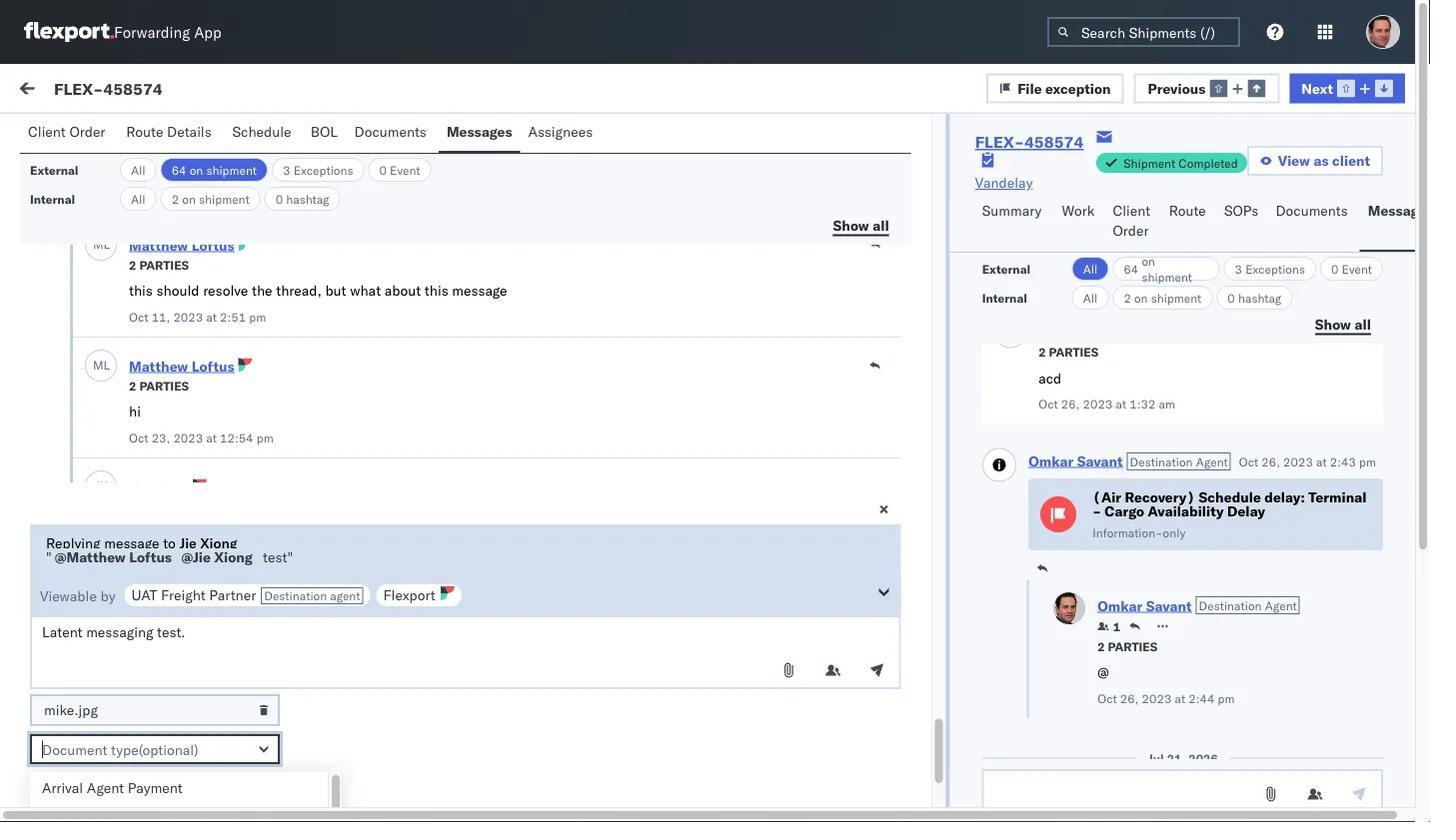 Task type: vqa. For each thing, say whether or not it's contained in the screenshot.
second the 12:00 from the bottom of the page
no



Task type: locate. For each thing, give the bounding box(es) containing it.
23,
[[152, 431, 170, 446]]

client order down the my work
[[28, 123, 105, 140]]

the down appreciate
[[313, 790, 333, 807]]

devan
[[363, 710, 401, 727]]

11,
[[152, 310, 170, 325]]

flex-458574 up vandelay
[[975, 132, 1084, 152]]

11:26 down this is a great deal and with this contract established, we will create
[[220, 673, 253, 688]]

we
[[60, 710, 80, 727], [253, 770, 273, 787]]

all
[[873, 216, 889, 234], [1355, 315, 1371, 333]]

x up the is
[[100, 600, 108, 615]]

this inside we are notifying you that your shipment, k & k, devan has been delayed. this often occurs when longer than expected. please note that this may shipment's final delivery date. we appreciate your understanding and will
[[152, 730, 179, 747]]

internal (0)
[[134, 127, 213, 144]]

at inside test sep 27, 2023 at 12:43 pm
[[207, 189, 218, 204]]

vandelay
[[975, 174, 1033, 191]]

0 horizontal spatial exceptions
[[294, 162, 353, 177]]

2 vertical spatial m l
[[93, 358, 110, 373]]

1 jie xiong from the top
[[129, 479, 189, 496]]

0 vertical spatial matthew
[[129, 116, 188, 133]]

26, left '2:44'
[[1120, 691, 1138, 706]]

2023 right 11,
[[173, 310, 203, 325]]

1 2023, from the top
[[537, 241, 576, 259]]

exception: down " @matthew loftus
[[63, 580, 134, 597]]

omkar savant down 11,
[[97, 335, 186, 353]]

2 11:26 from the top
[[220, 794, 253, 809]]

jie for second jie xiong "button" from the top of the page
[[129, 600, 147, 617]]

j x right been
[[95, 721, 108, 736]]

xiong inside @jie xiong oct 26, 2023 at 11:26 am
[[162, 766, 200, 784]]

2023, for 4:00
[[537, 241, 576, 259]]

cargo
[[1104, 503, 1144, 520]]

messages button
[[439, 114, 520, 153], [1360, 193, 1430, 252]]

savant down 27,
[[143, 225, 186, 243]]

2023 inside hi oct 23, 2023 at 12:54 pm
[[173, 431, 203, 446]]

we down note
[[253, 770, 273, 787]]

1 vertical spatial m
[[93, 237, 103, 252]]

1 vertical spatial 64 on shipment
[[1124, 253, 1192, 284]]

on down (0)
[[190, 162, 203, 177]]

1 vertical spatial pdt
[[638, 461, 664, 479]]

None text field
[[982, 770, 1383, 814]]

the
[[252, 282, 272, 300], [313, 790, 333, 807]]

client order
[[28, 123, 105, 140], [1113, 202, 1151, 239]]

resize handle column header
[[452, 167, 476, 823], [761, 167, 785, 823], [1070, 167, 1094, 823], [1379, 167, 1403, 823]]

exception:
[[63, 470, 134, 487], [63, 580, 134, 597]]

omkar savant button up (air at bottom right
[[1028, 452, 1122, 470]]

@matthew up 24,
[[129, 524, 200, 542]]

m up filing
[[93, 237, 103, 252]]

1 vertical spatial @jie
[[182, 549, 211, 566]]

pm right 12:43
[[258, 189, 275, 204]]

matthew loftus button
[[129, 116, 234, 133], [129, 237, 234, 254], [129, 358, 234, 375]]

pdt
[[638, 241, 664, 259], [638, 461, 664, 479], [638, 711, 664, 729]]

oct 26, 2023 at 11:26 am
[[129, 673, 273, 688]]

oct down latent messaging test. text box
[[485, 711, 508, 729]]

2 vertical spatial agent
[[87, 780, 124, 797]]

3 j x from the top
[[95, 721, 108, 736]]

- inside (air recovery) schedule delay: terminal - cargo availability delay information-only
[[1092, 503, 1101, 520]]

omkar savant destination agent down only
[[1097, 597, 1297, 614]]

message
[[232, 127, 291, 144], [62, 173, 110, 188]]

l up filing
[[103, 237, 110, 252]]

1 vertical spatial we
[[253, 770, 273, 787]]

at down delivery
[[206, 794, 217, 809]]

forwarding app
[[114, 22, 222, 41]]

2023 left 1:32
[[1083, 397, 1112, 412]]

1 resize handle column header from the left
[[452, 167, 476, 823]]

1 matthew loftus from the top
[[129, 116, 234, 133]]

Search Shipments (/) text field
[[1048, 17, 1240, 47]]

1 horizontal spatial documents
[[1276, 202, 1348, 219]]

are
[[84, 710, 104, 727]]

0 horizontal spatial documents button
[[346, 114, 439, 153]]

1 l from the top
[[103, 116, 110, 131]]

by
[[100, 588, 115, 605]]

am down this is a great deal and with this contract established, we will create
[[257, 673, 273, 688]]

your left boat! on the left top of page
[[163, 370, 191, 387]]

oct 26, 2023, 2:45 pm pdt
[[485, 711, 664, 729]]

1 vertical spatial your
[[222, 710, 249, 727]]

l down the my work
[[103, 116, 110, 131]]

pm inside hi oct 23, 2023 at 12:54 pm
[[257, 431, 274, 446]]

0 horizontal spatial and
[[155, 790, 179, 807]]

2023 inside @jie xiong oct 26, 2023 at 11:26 am
[[173, 794, 203, 809]]

1 vertical spatial flex-458574
[[975, 132, 1084, 152]]

1 pm from the top
[[613, 241, 634, 259]]

1 j from the top
[[95, 479, 100, 494]]

1 pdt from the top
[[638, 241, 664, 259]]

work inside button
[[194, 82, 227, 99]]

exception: for exception: warehouse devan delay
[[63, 580, 134, 597]]

external (1)
[[32, 127, 114, 144]]

message for message list
[[232, 127, 291, 144]]

external left (1)
[[32, 127, 84, 144]]

test up the sep
[[129, 161, 153, 179]]

on right 27,
[[182, 191, 196, 206]]

omkar savant up notifying
[[97, 675, 186, 693]]

omkar savant destination agent up (air at bottom right
[[1028, 452, 1228, 470]]

your up occurs
[[222, 710, 249, 727]]

0 horizontal spatial message
[[62, 173, 110, 188]]

message list button
[[224, 118, 327, 157]]

the right resolve
[[252, 282, 272, 300]]

omkar down acd
[[1028, 452, 1073, 470]]

at left 12:54
[[206, 431, 217, 446]]

destination
[[1129, 454, 1192, 469], [264, 589, 327, 604], [1198, 598, 1261, 613]]

2:43
[[1330, 454, 1356, 469]]

1 horizontal spatial internal
[[134, 127, 183, 144]]

1 horizontal spatial @jie xiong button
[[250, 524, 321, 542]]

and inside this is a great deal and with this contract established, we will create
[[183, 620, 207, 637]]

pm
[[258, 189, 275, 204], [249, 310, 266, 325], [257, 431, 274, 446], [1359, 454, 1376, 469], [249, 552, 266, 567], [1217, 691, 1234, 706]]

test inside @matthew loftus @jie xiong test oct 24, 2023 at 2:32 pm
[[328, 524, 353, 542]]

jie up 'than'
[[129, 721, 147, 738]]

1 horizontal spatial a
[[126, 260, 133, 277]]

work inside 'button'
[[1062, 202, 1095, 219]]

2023, left '2:46'
[[537, 461, 576, 479]]

hashtag down the sops button in the right top of the page
[[1238, 290, 1282, 305]]

2 right 27,
[[172, 191, 179, 206]]

1 horizontal spatial exceptions
[[1246, 261, 1305, 276]]

1 matthew loftus button from the top
[[129, 116, 234, 133]]

customs
[[204, 470, 263, 487]]

1 vertical spatial agent
[[1265, 598, 1297, 613]]

work right summary button
[[1062, 202, 1095, 219]]

2 j from the top
[[95, 600, 100, 615]]

jie xiong up deal
[[129, 600, 189, 617]]

jie xiong button up deal
[[129, 600, 189, 617]]

2:45
[[579, 711, 610, 729]]

omkar savant for am
[[97, 225, 186, 243]]

floats
[[123, 370, 159, 387]]

pm inside "@ oct 26, 2023 at 2:44 pm"
[[1217, 691, 1234, 706]]

x for @matthew
[[100, 479, 108, 494]]

m l for hi
[[93, 358, 110, 373]]

0 vertical spatial route
[[126, 123, 163, 140]]

route for route
[[1169, 202, 1206, 219]]

oct left 11,
[[129, 310, 148, 325]]

matthew for hi
[[129, 358, 188, 375]]

2 x from the top
[[100, 600, 108, 615]]

route for route details
[[126, 123, 163, 140]]

m l up filing
[[93, 237, 110, 252]]

3 matthew loftus from the top
[[129, 358, 234, 375]]

shipment's
[[60, 770, 129, 787]]

1 vertical spatial m l
[[93, 237, 110, 252]]

omkar savant down "hi"
[[97, 435, 186, 453]]

3 x from the top
[[100, 721, 108, 736]]

0 horizontal spatial 458574
[[103, 78, 163, 98]]

458574 down only
[[1145, 581, 1197, 599]]

1 vertical spatial message
[[62, 173, 110, 188]]

0 vertical spatial exceptions
[[294, 162, 353, 177]]

messages button left assignees
[[439, 114, 520, 153]]

0 vertical spatial that
[[193, 710, 218, 727]]

omkar savant button up 1
[[1097, 597, 1191, 614]]

11:26 inside @jie xiong oct 26, 2023 at 11:26 am
[[220, 794, 253, 809]]

j up replying
[[95, 479, 100, 494]]

@jie for @jie xiong oct 26, 2023 at 11:26 am
[[129, 766, 158, 784]]

j for @jie
[[95, 721, 100, 736]]

internal inside button
[[134, 127, 183, 144]]

0 horizontal spatial work
[[57, 77, 109, 104]]

3 pdt from the top
[[638, 711, 664, 729]]

delivery
[[164, 770, 213, 787]]

message
[[452, 282, 507, 300], [104, 535, 159, 552]]

2 omkar savant from the top
[[97, 335, 186, 353]]

2 up acd
[[1038, 345, 1046, 360]]

@jie for @jie xiong
[[182, 549, 211, 566]]

2023, for 2:45
[[537, 711, 576, 729]]

0 horizontal spatial a
[[105, 620, 112, 637]]

pm for 4:00
[[613, 241, 634, 259]]

oct 11, 2023 at 2:51 pm
[[129, 310, 266, 325]]

pdt right 2:45
[[638, 711, 664, 729]]

my
[[20, 77, 52, 104]]

notifying
[[107, 710, 163, 727]]

client order button down related
[[1105, 193, 1161, 252]]

omkar savant up uat
[[97, 545, 186, 563]]

0 vertical spatial @matthew
[[129, 524, 200, 542]]

0 horizontal spatial client order button
[[20, 114, 118, 153]]

1 vertical spatial test
[[328, 524, 353, 542]]

flex-458574
[[54, 78, 163, 98], [975, 132, 1084, 152]]

0 vertical spatial pdt
[[638, 241, 664, 259]]

flexport button
[[375, 584, 463, 608]]

your
[[163, 370, 191, 387], [222, 710, 249, 727], [348, 770, 375, 787]]

delay right availability
[[1227, 503, 1265, 520]]

@matthew loftus button
[[129, 524, 246, 542]]

x for @jie
[[100, 721, 108, 736]]

1:32
[[1129, 397, 1155, 412]]

import work
[[148, 82, 227, 99]]

external down external (1) button
[[30, 162, 78, 177]]

1 horizontal spatial 0 event
[[1331, 261, 1372, 276]]

0 hashtag down the list in the top left of the page
[[276, 191, 329, 206]]

2 parties for hi
[[129, 379, 189, 394]]

0 vertical spatial external
[[32, 127, 84, 144]]

2 pm from the top
[[613, 461, 634, 479]]

at inside @jie xiong oct 26, 2023 at 11:26 am
[[206, 794, 217, 809]]

2 horizontal spatial @jie
[[250, 524, 279, 542]]

1 matthew from the top
[[129, 116, 188, 133]]

1 vertical spatial this
[[152, 730, 179, 747]]

@matthew inside @matthew loftus @jie xiong test oct 24, 2023 at 2:32 pm
[[129, 524, 200, 542]]

2 exception: from the top
[[63, 580, 134, 597]]

1 horizontal spatial schedule
[[1198, 489, 1261, 506]]

destination up recovery)
[[1129, 454, 1192, 469]]

Add caption (optional) text field
[[30, 773, 280, 803]]

may
[[335, 750, 361, 767]]

3 omkar savant from the top
[[97, 435, 186, 453]]

3 matthew from the top
[[129, 358, 188, 375]]

that
[[193, 710, 218, 727], [279, 750, 304, 767]]

458574
[[103, 78, 163, 98], [1024, 132, 1084, 152], [1145, 581, 1197, 599]]

your up status
[[348, 770, 375, 787]]

what
[[350, 282, 381, 300]]

0 horizontal spatial the
[[252, 282, 272, 300]]

27,
[[153, 189, 171, 204]]

i am filing a commendation
[[60, 260, 231, 277]]

2 vertical spatial 458574
[[1145, 581, 1197, 599]]

1 vertical spatial event
[[1342, 261, 1372, 276]]

this inside we are notifying you that your shipment, k & k, devan has been delayed. this often occurs when longer than expected. please note that this may shipment's final delivery date. we appreciate your understanding and will
[[308, 750, 332, 767]]

3 l from the top
[[103, 358, 110, 373]]

0 vertical spatial and
[[183, 620, 207, 637]]

@jie inside @matthew loftus @jie xiong test oct 24, 2023 at 2:32 pm
[[250, 524, 279, 542]]

Latent messaging test. text field
[[30, 616, 901, 690]]

1 vertical spatial all
[[1355, 315, 1371, 333]]

0 vertical spatial 2023,
[[537, 241, 576, 259]]

client order for the leftmost client order button
[[28, 123, 105, 140]]

2 parties for @jie
[[129, 742, 189, 757]]

schedule
[[232, 123, 291, 140], [1198, 489, 1261, 506]]

lucrative
[[114, 640, 169, 657]]

j x up replying
[[95, 479, 108, 494]]

oct inside "@ oct 26, 2023 at 2:44 pm"
[[1097, 691, 1117, 706]]

item/shipment
[[1178, 173, 1260, 188]]

2023
[[175, 189, 204, 204], [173, 310, 203, 325], [1083, 397, 1112, 412], [173, 431, 203, 446], [1283, 454, 1313, 469], [173, 552, 203, 567], [173, 673, 203, 688], [1142, 691, 1171, 706], [173, 794, 203, 809]]

whatever floats your boat! waka
[[60, 370, 266, 387]]

3 matthew loftus button from the top
[[129, 358, 234, 375]]

omkar savant for unknown
[[97, 435, 186, 453]]

0 vertical spatial message
[[232, 127, 291, 144]]

0 vertical spatial pm
[[613, 241, 634, 259]]

2 2023, from the top
[[537, 461, 576, 479]]

payment
[[128, 780, 183, 797]]

1 vertical spatial 2023,
[[537, 461, 576, 479]]

am inside 2 parties acd oct 26, 2023 at 1:32 am
[[1158, 397, 1175, 412]]

shipment,
[[253, 710, 316, 727]]

26,
[[511, 241, 533, 259], [1061, 397, 1079, 412], [1261, 454, 1280, 469], [511, 461, 533, 479], [152, 673, 170, 688], [1120, 691, 1138, 706], [511, 711, 533, 729], [152, 794, 170, 809]]

0 horizontal spatial agent
[[87, 780, 124, 797]]

0 vertical spatial your
[[163, 370, 191, 387]]

oct left 24,
[[129, 552, 148, 567]]

boat!
[[194, 370, 227, 387]]

partner
[[209, 587, 256, 604]]

0 vertical spatial 11:26
[[220, 673, 253, 688]]

1 vertical spatial 0 event
[[1331, 261, 1372, 276]]

2023 down delivery
[[173, 794, 203, 809]]

2 j x from the top
[[95, 600, 108, 615]]

show all
[[833, 216, 889, 234], [1315, 315, 1371, 333]]

0 vertical spatial j x
[[95, 479, 108, 494]]

this up appreciate
[[308, 750, 332, 767]]

this up create on the left bottom of page
[[60, 620, 87, 637]]

0 horizontal spatial show
[[833, 216, 869, 234]]

arrival agent payment
[[42, 780, 183, 797]]

x up replying
[[100, 479, 108, 494]]

0 horizontal spatial test
[[129, 161, 153, 179]]

0 horizontal spatial hashtag
[[286, 191, 329, 206]]

0 vertical spatial 3
[[283, 162, 290, 177]]

message down external (1) button
[[62, 173, 110, 188]]

view as client button
[[1247, 146, 1383, 176]]

oct down final at the bottom left of page
[[129, 794, 148, 809]]

l for test
[[103, 116, 110, 131]]

work down shipment
[[1149, 173, 1175, 188]]

the status
[[313, 790, 376, 807]]

1 x from the top
[[100, 479, 108, 494]]

exceptions
[[294, 162, 353, 177], [1246, 261, 1305, 276]]

0 vertical spatial m
[[93, 116, 103, 131]]

order down the my work
[[69, 123, 105, 140]]

2 vertical spatial @jie
[[129, 766, 158, 784]]

458574 up route details
[[103, 78, 163, 98]]

m l for test
[[93, 116, 110, 131]]

1 horizontal spatial 3 exceptions
[[1235, 261, 1305, 276]]

0 horizontal spatial flex-458574
[[54, 78, 163, 98]]

1 j x from the top
[[95, 479, 108, 494]]

2 down 1 button
[[1097, 639, 1105, 654]]

schedule left delay:
[[1198, 489, 1261, 506]]

this right with
[[241, 620, 265, 637]]

0 horizontal spatial your
[[163, 370, 191, 387]]

1 horizontal spatial client order
[[1113, 202, 1151, 239]]

3 pm from the top
[[613, 711, 634, 729]]

0 vertical spatial the
[[252, 282, 272, 300]]

24,
[[152, 552, 170, 567]]

pm for 2:45
[[613, 711, 634, 729]]

completed
[[1179, 155, 1238, 170]]

unknown
[[138, 470, 201, 487]]

oct inside hi oct 23, 2023 at 12:54 pm
[[129, 431, 148, 446]]

0 horizontal spatial client order
[[28, 123, 105, 140]]

matthew loftus button for hi
[[129, 358, 234, 375]]

0 horizontal spatial this
[[60, 620, 87, 637]]

test
[[129, 161, 153, 179], [328, 524, 353, 542]]

1 vertical spatial matthew
[[129, 237, 188, 254]]

at inside hi oct 23, 2023 at 12:54 pm
[[206, 431, 217, 446]]

loftus for oct 11, 2023 at 2:51 pm
[[192, 237, 234, 254]]

3 jie xiong from the top
[[129, 721, 189, 738]]

1 vertical spatial x
[[100, 600, 108, 615]]

matthew
[[129, 116, 188, 133], [129, 237, 188, 254], [129, 358, 188, 375]]

am down note
[[257, 794, 273, 809]]

3 m from the top
[[93, 358, 103, 373]]

route inside button
[[126, 123, 163, 140]]

route inside button
[[1169, 202, 1206, 219]]

26, left 2:45
[[511, 711, 533, 729]]

0 hashtag
[[276, 191, 329, 206], [1228, 290, 1282, 305]]

2 jie xiong from the top
[[129, 600, 189, 617]]

we are notifying you that your shipment, k & k, devan has been delayed. this often occurs when longer than expected. please note that this may shipment's final delivery date. we appreciate your understanding and will
[[60, 710, 427, 807]]

i
[[60, 260, 64, 277]]

1 vertical spatial message
[[104, 535, 159, 552]]

omkar up filing
[[97, 225, 139, 243]]

1 horizontal spatial all
[[1355, 315, 1371, 333]]

0 horizontal spatial work
[[194, 82, 227, 99]]

0 vertical spatial m l
[[93, 116, 110, 131]]

1 omkar savant from the top
[[97, 225, 186, 243]]

1 m l from the top
[[93, 116, 110, 131]]

2 vertical spatial matthew loftus
[[129, 358, 234, 375]]

pm right 2:43
[[1359, 454, 1376, 469]]

m down the my work
[[93, 116, 103, 131]]

1 horizontal spatial documents button
[[1268, 193, 1360, 252]]

omkar savant for floats
[[97, 335, 186, 353]]

3 j from the top
[[95, 721, 100, 736]]

0
[[379, 162, 387, 177], [276, 191, 283, 206], [1331, 261, 1339, 276], [1228, 290, 1235, 305]]

savant
[[143, 225, 186, 243], [143, 335, 186, 353], [143, 435, 186, 453], [1077, 452, 1122, 470], [143, 545, 186, 563], [1146, 597, 1191, 614], [143, 675, 186, 693]]

1 m from the top
[[93, 116, 103, 131]]

flex-458574 up (1)
[[54, 78, 163, 98]]

2023 inside 2 parties acd oct 26, 2023 at 1:32 am
[[1083, 397, 1112, 412]]

@jie down @matthew loftus button
[[182, 549, 211, 566]]

jie xiong down 23,
[[129, 479, 189, 496]]

1 horizontal spatial flex-458574
[[975, 132, 1084, 152]]

1 exception: from the top
[[63, 470, 134, 487]]

j for @matthew
[[95, 479, 100, 494]]

1 horizontal spatial 64
[[1124, 261, 1139, 276]]

2023, left 4:00
[[537, 241, 576, 259]]

2 pdt from the top
[[638, 461, 664, 479]]

1 vertical spatial messages
[[1368, 202, 1430, 219]]

1 vertical spatial order
[[1113, 222, 1149, 239]]

- for oct 26, 2023, 4:00 pm pdt
[[794, 241, 803, 259]]

1 horizontal spatial message
[[452, 282, 507, 300]]

forwarding
[[114, 22, 190, 41]]

0 vertical spatial messages button
[[439, 114, 520, 153]]

jul
[[1148, 751, 1164, 766]]

1 vertical spatial client order button
[[1105, 193, 1161, 252]]

@jie inside @jie xiong oct 26, 2023 at 11:26 am
[[129, 766, 158, 784]]

schedule inside button
[[232, 123, 291, 140]]

0 vertical spatial jie xiong
[[129, 479, 189, 496]]

schedule left the list in the top left of the page
[[232, 123, 291, 140]]

3 exceptions down the sops button in the right top of the page
[[1235, 261, 1305, 276]]

1 vertical spatial matthew loftus button
[[129, 237, 234, 254]]

xiong inside @matthew loftus @jie xiong test oct 24, 2023 at 2:32 pm
[[282, 524, 321, 542]]

all button
[[120, 158, 157, 182], [120, 187, 157, 211], [1072, 257, 1109, 281], [1072, 286, 1109, 310]]

0 horizontal spatial @matthew
[[55, 549, 126, 566]]

oct down acd
[[1038, 397, 1058, 412]]

2 vertical spatial matthew
[[129, 358, 188, 375]]

3 2023, from the top
[[537, 711, 576, 729]]

0 vertical spatial 64 on shipment
[[172, 162, 257, 177]]

exceptions down bol button
[[294, 162, 353, 177]]

2 vertical spatial jie xiong
[[129, 721, 189, 738]]

pm right '2:32'
[[249, 552, 266, 567]]

jie for 3rd jie xiong "button" from the bottom
[[129, 479, 147, 496]]

please
[[201, 750, 243, 767]]

jie xiong button
[[129, 479, 189, 496], [129, 600, 189, 617], [129, 721, 189, 738]]

matthew loftus for test
[[129, 116, 234, 133]]

@jie xiong button for test
[[250, 524, 321, 542]]

3 m l from the top
[[93, 358, 110, 373]]

at inside 2 parties acd oct 26, 2023 at 1:32 am
[[1115, 397, 1126, 412]]

work for my
[[57, 77, 109, 104]]

jie xiong for 3rd jie xiong "button" from the bottom
[[129, 479, 189, 496]]

test down type on the left bottom of the page
[[328, 524, 353, 542]]

5 omkar savant from the top
[[97, 675, 186, 693]]

route
[[126, 123, 163, 140], [1169, 202, 1206, 219]]

message inside button
[[232, 127, 291, 144]]



Task type: describe. For each thing, give the bounding box(es) containing it.
is
[[91, 620, 101, 637]]

create
[[60, 640, 100, 657]]

my work
[[20, 77, 109, 104]]

omkar down "hi"
[[97, 435, 139, 453]]

- for oct 26, 2023, 2:46 pm pdt
[[794, 461, 803, 479]]

whatever
[[60, 370, 120, 387]]

2 horizontal spatial destination
[[1198, 598, 1261, 613]]

availability
[[1147, 503, 1224, 520]]

when
[[266, 730, 300, 747]]

flex- up (air at bottom right
[[1103, 461, 1145, 479]]

26, left '2:46'
[[511, 461, 533, 479]]

shipment
[[1124, 155, 1176, 170]]

jie xiong for second jie xiong "button" from the top of the page
[[129, 600, 189, 617]]

assignees button
[[520, 114, 604, 153]]

0 vertical spatial all
[[873, 216, 889, 234]]

pdt for oct 26, 2023, 2:45 pm pdt
[[638, 711, 664, 729]]

3 jie xiong button from the top
[[129, 721, 189, 738]]

work for related
[[1149, 173, 1175, 188]]

0 vertical spatial 458574
[[103, 78, 163, 98]]

previous
[[1148, 79, 1206, 97]]

0 vertical spatial documents button
[[346, 114, 439, 153]]

2 matthew from the top
[[129, 237, 188, 254]]

client
[[1332, 152, 1370, 169]]

2 up "hi"
[[129, 379, 136, 394]]

0 vertical spatial show all
[[833, 216, 889, 234]]

this inside this is a great deal and with this contract established, we will create
[[60, 620, 87, 637]]

on down flex- 1854269
[[1134, 290, 1148, 305]]

oct up (air recovery) schedule delay: terminal - cargo availability delay information-only on the right of the page
[[1239, 454, 1258, 469]]

flex- 458574
[[1103, 581, 1197, 599]]

import
[[148, 82, 190, 99]]

jul 21, 2026
[[1148, 751, 1218, 766]]

oct 26, 2023, 2:46 pm pdt
[[485, 461, 664, 479]]

recovery)
[[1125, 489, 1195, 506]]

1 button
[[1097, 619, 1120, 635]]

jie xiong for 3rd jie xiong "button"
[[129, 721, 189, 738]]

0 horizontal spatial event
[[390, 162, 420, 177]]

commendation
[[137, 260, 231, 277]]

Document type(optional) text field
[[30, 735, 280, 765]]

0 horizontal spatial order
[[69, 123, 105, 140]]

2271801
[[1145, 461, 1206, 479]]

savant down @matthew loftus button
[[143, 545, 186, 563]]

occurs
[[220, 730, 262, 747]]

1 11:26 from the top
[[220, 673, 253, 688]]

this down the i am filing a commendation
[[129, 282, 153, 300]]

am inside @jie xiong oct 26, 2023 at 11:26 am
[[257, 794, 273, 809]]

at left 2:51
[[206, 310, 217, 325]]

we
[[406, 620, 424, 637]]

m for hi
[[93, 358, 103, 373]]

1854269
[[1145, 241, 1206, 259]]

summary button
[[974, 193, 1054, 252]]

0 horizontal spatial message
[[104, 535, 159, 552]]

2 inside 2 parties acd oct 26, 2023 at 1:32 am
[[1038, 345, 1046, 360]]

information-
[[1092, 525, 1163, 540]]

savant up 'unknown'
[[143, 435, 186, 453]]

2 horizontal spatial 458574
[[1145, 581, 1197, 599]]

route details button
[[118, 114, 224, 153]]

0 vertical spatial omkar savant destination agent
[[1028, 452, 1228, 470]]

uat
[[131, 587, 157, 604]]

@matthew loftus @jie xiong test oct 24, 2023 at 2:32 pm
[[129, 524, 353, 567]]

1
[[1113, 619, 1120, 634]]

2 up lucrative
[[129, 621, 136, 636]]

0 horizontal spatial documents
[[354, 123, 427, 140]]

omkar left 24,
[[97, 545, 139, 563]]

parties inside 2 parties acd oct 26, 2023 at 1:32 am
[[1049, 345, 1098, 360]]

savant up (air at bottom right
[[1077, 452, 1122, 470]]

on inside 64 on shipment
[[1142, 253, 1155, 268]]

delay inside (air recovery) schedule delay: terminal - cargo availability delay information-only
[[1227, 503, 1265, 520]]

1 horizontal spatial 64 on shipment
[[1124, 253, 1192, 284]]

omkar up the floats
[[97, 335, 139, 353]]

pm inside @matthew loftus @jie xiong test oct 24, 2023 at 2:32 pm
[[249, 552, 266, 567]]

2023 inside test sep 27, 2023 at 12:43 pm
[[175, 189, 204, 204]]

2:32
[[220, 552, 246, 567]]

you
[[166, 710, 189, 727]]

0 vertical spatial show
[[833, 216, 869, 234]]

pm inside test sep 27, 2023 at 12:43 pm
[[258, 189, 275, 204]]

2 vertical spatial external
[[982, 261, 1031, 276]]

test inside test sep 27, 2023 at 12:43 pm
[[129, 161, 153, 179]]

loftus inside @matthew loftus @jie xiong test oct 24, 2023 at 2:32 pm
[[203, 524, 246, 542]]

savant down 11,
[[143, 335, 186, 353]]

oct down lucrative
[[129, 673, 148, 688]]

oct left 4:00
[[485, 241, 508, 259]]

arrival
[[42, 780, 83, 797]]

flex- down related
[[1103, 241, 1145, 259]]

oct inside @matthew loftus @jie xiong test oct 24, 2023 at 2:32 pm
[[129, 552, 148, 567]]

2023 inside @matthew loftus @jie xiong test oct 24, 2023 at 2:32 pm
[[173, 552, 203, 567]]

2 down notifying
[[129, 742, 136, 757]]

1 vertical spatial 3 exceptions
[[1235, 261, 1305, 276]]

sops button
[[1216, 193, 1268, 252]]

at inside @matthew loftus @jie xiong test oct 24, 2023 at 2:32 pm
[[206, 552, 217, 567]]

omkar up notifying
[[97, 675, 139, 693]]

will inside this is a great deal and with this contract established, we will create
[[428, 620, 449, 637]]

flexport. image
[[24, 22, 114, 42]]

j x for @jie
[[95, 721, 108, 736]]

j x for @matthew
[[95, 479, 108, 494]]

oct left '2:46'
[[485, 461, 508, 479]]

3 resize handle column header from the left
[[1070, 167, 1094, 823]]

2 parties acd oct 26, 2023 at 1:32 am
[[1038, 345, 1175, 412]]

2 resize handle column header from the left
[[761, 167, 785, 823]]

1 vertical spatial show
[[1315, 315, 1351, 333]]

appreciate
[[277, 770, 344, 787]]

exception: for exception: unknown customs hold type
[[63, 470, 134, 487]]

loftus for oct 23, 2023 at 12:54 pm
[[192, 358, 234, 375]]

oct inside @jie xiong oct 26, 2023 at 11:26 am
[[129, 794, 148, 809]]

this inside this is a great deal and with this contract established, we will create
[[241, 620, 265, 637]]

26, inside 2 parties acd oct 26, 2023 at 1:32 am
[[1061, 397, 1079, 412]]

26, up delay:
[[1261, 454, 1280, 469]]

2 matthew loftus button from the top
[[129, 237, 234, 254]]

client order for the rightmost client order button
[[1113, 202, 1151, 239]]

4:00
[[579, 241, 610, 259]]

0 horizontal spatial 0 event
[[379, 162, 420, 177]]

0 vertical spatial flex-458574
[[54, 78, 163, 98]]

loftus for sep 27, 2023 at 12:43 pm
[[192, 116, 234, 133]]

1 horizontal spatial we
[[253, 770, 273, 787]]

2 parties for test
[[129, 137, 189, 152]]

destination inside uat freight partner destination agent
[[264, 589, 327, 604]]

oct 26, 2023, 4:00 pm pdt
[[485, 241, 664, 259]]

pm for 2:46
[[613, 461, 634, 479]]

matthew loftus for hi
[[129, 358, 234, 375]]

2023 up delay:
[[1283, 454, 1313, 469]]

26, inside "@ oct 26, 2023 at 2:44 pm"
[[1120, 691, 1138, 706]]

view
[[1278, 152, 1310, 169]]

21,
[[1167, 751, 1185, 766]]

bol
[[311, 123, 338, 140]]

1 vertical spatial external
[[30, 162, 78, 177]]

4 resize handle column header from the left
[[1379, 167, 1403, 823]]

viewable by
[[40, 588, 115, 605]]

1 horizontal spatial client order button
[[1105, 193, 1161, 252]]

0 vertical spatial hashtag
[[286, 191, 329, 206]]

- for oct 26, 2023, 2:45 pm pdt
[[794, 711, 803, 729]]

2 matthew loftus from the top
[[129, 237, 234, 254]]

2 l from the top
[[103, 237, 110, 252]]

this right about
[[425, 282, 448, 300]]

1 horizontal spatial 458574
[[1024, 132, 1084, 152]]

vandelay link
[[975, 173, 1033, 193]]

shipment completed
[[1124, 155, 1238, 170]]

2023 inside "@ oct 26, 2023 at 2:44 pm"
[[1142, 691, 1171, 706]]

l for hi
[[103, 358, 110, 373]]

previous button
[[1134, 73, 1280, 103]]

1 horizontal spatial 3
[[1235, 261, 1242, 276]]

exception: warehouse devan delay
[[63, 580, 299, 597]]

2 m l from the top
[[93, 237, 110, 252]]

resolve
[[203, 282, 248, 300]]

external inside button
[[32, 127, 84, 144]]

1 horizontal spatial agent
[[1196, 454, 1228, 469]]

flex- 1854269
[[1103, 241, 1206, 259]]

0 vertical spatial messages
[[447, 123, 512, 140]]

a inside this is a great deal and with this contract established, we will create
[[105, 620, 112, 637]]

2 right (1)
[[129, 137, 136, 152]]

savant down only
[[1146, 597, 1191, 614]]

@ oct 26, 2023 at 2:44 pm
[[1097, 664, 1234, 706]]

and inside we are notifying you that your shipment, k & k, devan has been delayed. this often occurs when longer than expected. please note that this may shipment's final delivery date. we appreciate your understanding and will
[[155, 790, 179, 807]]

2 parties for @
[[1097, 639, 1157, 654]]

1 horizontal spatial event
[[1342, 261, 1372, 276]]

2 down flex- 1854269
[[1124, 290, 1131, 305]]

omkar up 1
[[1097, 597, 1142, 614]]

1 horizontal spatial the
[[313, 790, 333, 807]]

flex-458574 link
[[975, 132, 1084, 152]]

2 jie xiong button from the top
[[129, 600, 189, 617]]

0 horizontal spatial messages button
[[439, 114, 520, 153]]

jie for 3rd jie xiong "button"
[[129, 721, 147, 738]]

flex- up 1:32
[[1103, 351, 1145, 369]]

4 omkar savant from the top
[[97, 545, 186, 563]]

1 jie xiong button from the top
[[129, 479, 189, 496]]

2 right filing
[[129, 258, 136, 273]]

matthew for test
[[129, 116, 188, 133]]

1 vertical spatial omkar savant button
[[1097, 597, 1191, 614]]

hi oct 23, 2023 at 12:54 pm
[[129, 403, 274, 446]]

2 vertical spatial your
[[348, 770, 375, 787]]

1 horizontal spatial messages
[[1368, 202, 1430, 219]]

am right i
[[68, 260, 87, 277]]

26, down lucrative
[[152, 673, 170, 688]]

1 horizontal spatial show all button
[[1303, 310, 1383, 340]]

warehouse
[[138, 580, 213, 597]]

0 vertical spatial 3 exceptions
[[283, 162, 353, 177]]

1 horizontal spatial destination
[[1129, 454, 1192, 469]]

mike.jpg
[[44, 702, 98, 719]]

0 vertical spatial omkar savant button
[[1028, 452, 1122, 470]]

but
[[325, 282, 346, 300]]

terminal
[[1308, 489, 1366, 506]]

schedule inside (air recovery) schedule delay: terminal - cargo availability delay information-only
[[1198, 489, 1261, 506]]

savant up you
[[143, 675, 186, 693]]

will inside we are notifying you that your shipment, k & k, devan has been delayed. this often occurs when longer than expected. please note that this may shipment's final delivery date. we appreciate your understanding and will
[[183, 790, 204, 807]]

1 vertical spatial documents button
[[1268, 193, 1360, 252]]

2 horizontal spatial agent
[[1265, 598, 1297, 613]]

26, inside @jie xiong oct 26, 2023 at 11:26 am
[[152, 794, 170, 809]]

view as client
[[1278, 152, 1370, 169]]

1 vertical spatial internal
[[30, 191, 75, 206]]

0 vertical spatial show all button
[[821, 211, 901, 241]]

1 vertical spatial omkar savant destination agent
[[1097, 597, 1297, 614]]

0 vertical spatial 0 hashtag
[[276, 191, 329, 206]]

forwarding app link
[[24, 22, 222, 42]]

k,
[[346, 710, 359, 727]]

matthew loftus button for test
[[129, 116, 234, 133]]

agent inside list box
[[87, 780, 124, 797]]

2023, for 2:46
[[537, 461, 576, 479]]

1 vertical spatial that
[[279, 750, 304, 767]]

0 horizontal spatial we
[[60, 710, 80, 727]]

flex- up 1
[[1103, 581, 1145, 599]]

arrival agent payment list box
[[30, 773, 328, 823]]

related work item/shipment
[[1104, 173, 1260, 188]]

1 vertical spatial delay
[[261, 580, 299, 597]]

2 vertical spatial internal
[[982, 290, 1027, 305]]

sops
[[1224, 202, 1259, 219]]

1 horizontal spatial your
[[222, 710, 249, 727]]

2 m from the top
[[93, 237, 103, 252]]

type
[[302, 470, 333, 487]]

pdt for oct 26, 2023, 4:00 pm pdt
[[638, 241, 664, 259]]

1 vertical spatial 2 on shipment
[[1124, 290, 1202, 305]]

viewable
[[40, 588, 97, 605]]

flex- right my
[[54, 78, 103, 98]]

filing
[[91, 260, 122, 277]]

message for message
[[62, 173, 110, 188]]

0 vertical spatial 2 on shipment
[[172, 191, 250, 206]]

replying
[[46, 535, 101, 552]]

1 vertical spatial 0 hashtag
[[1228, 290, 1282, 305]]

1 vertical spatial 64
[[1124, 261, 1139, 276]]

at left 2:43
[[1316, 454, 1327, 469]]

2026
[[1188, 751, 1218, 766]]

0 vertical spatial message
[[452, 282, 507, 300]]

@jie xiong button for oct 26, 2023 at 11:26 am
[[129, 766, 200, 784]]

1 horizontal spatial messages button
[[1360, 193, 1430, 252]]

contract
[[268, 620, 321, 637]]

app
[[194, 22, 222, 41]]

client for the leftmost client order button
[[28, 123, 66, 140]]

jie right "to" at bottom
[[179, 535, 197, 552]]

1 vertical spatial documents
[[1276, 202, 1348, 219]]

flex- up vandelay
[[975, 132, 1024, 152]]

at inside "@ oct 26, 2023 at 2:44 pm"
[[1174, 691, 1185, 706]]

(0)
[[187, 127, 213, 144]]

1 vertical spatial exceptions
[[1246, 261, 1305, 276]]

0 vertical spatial 64
[[172, 162, 186, 177]]

2:44
[[1188, 691, 1214, 706]]

external (1) button
[[24, 118, 126, 157]]

message list
[[232, 127, 319, 144]]

" @matthew loftus
[[46, 549, 172, 566]]

bol button
[[303, 114, 346, 153]]

26, left 4:00
[[511, 241, 533, 259]]

oct inside 2 parties acd oct 26, 2023 at 1:32 am
[[1038, 397, 1058, 412]]

understanding
[[60, 790, 152, 807]]

expected.
[[136, 750, 198, 767]]

at down with
[[206, 673, 217, 688]]

0 horizontal spatial that
[[193, 710, 218, 727]]

import work button
[[140, 64, 235, 118]]

exception
[[1046, 79, 1111, 97]]

0 vertical spatial a
[[126, 260, 133, 277]]

2023 up you
[[173, 673, 203, 688]]

has
[[405, 710, 427, 727]]

1 horizontal spatial show all
[[1315, 315, 1371, 333]]

m for test
[[93, 116, 103, 131]]

status
[[337, 790, 376, 807]]

client for the rightmost client order button
[[1113, 202, 1151, 219]]

1 vertical spatial hashtag
[[1238, 290, 1282, 305]]

pdt for oct 26, 2023, 2:46 pm pdt
[[638, 461, 664, 479]]

pm right 2:51
[[249, 310, 266, 325]]

details
[[167, 123, 212, 140]]



